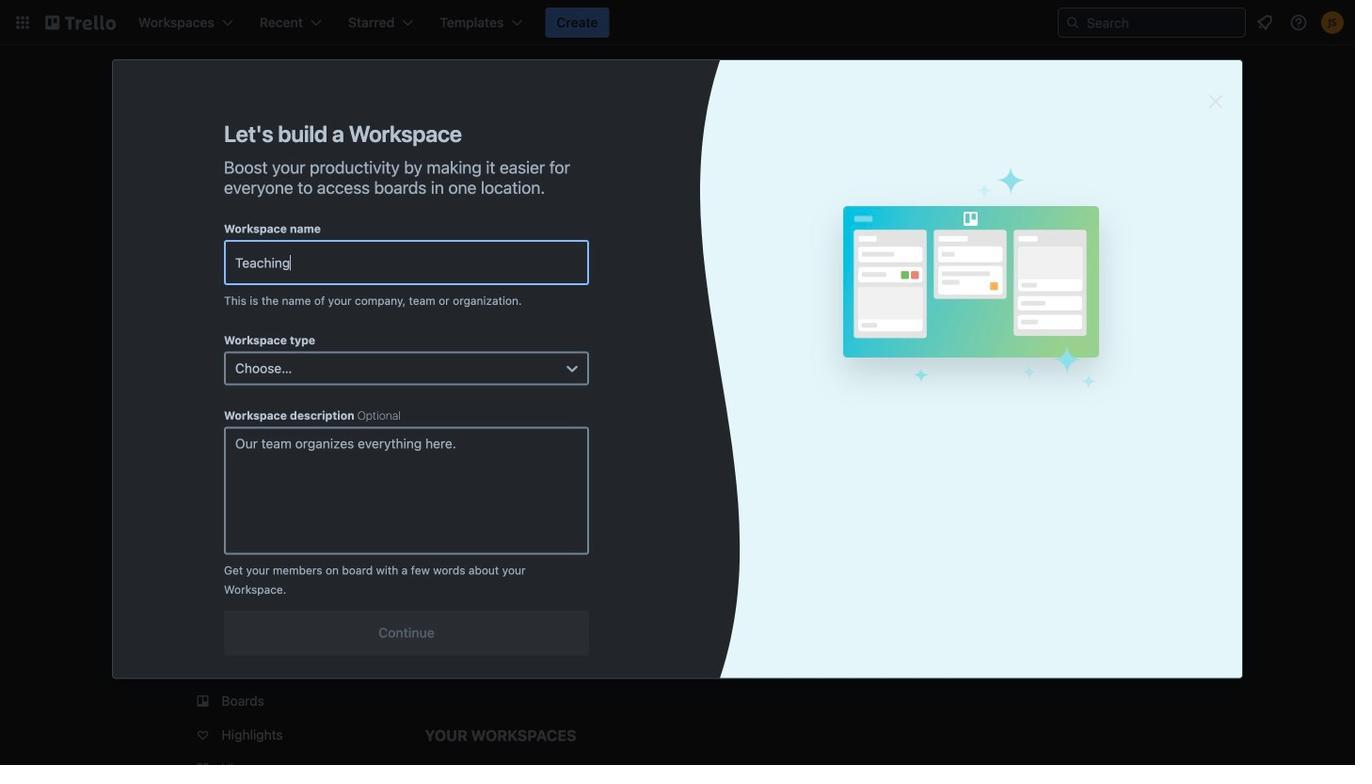Task type: describe. For each thing, give the bounding box(es) containing it.
Taco's Co. text field
[[224, 240, 589, 285]]

Search field
[[1080, 9, 1245, 36]]

0 notifications image
[[1254, 11, 1276, 34]]

add image
[[365, 419, 387, 441]]

open information menu image
[[1289, 13, 1308, 32]]



Task type: locate. For each thing, give the bounding box(es) containing it.
search image
[[1065, 15, 1080, 30]]

primary element
[[0, 0, 1355, 45]]

Our team organizes everything here. text field
[[224, 427, 589, 555]]

john smith (johnsmith38824343) image
[[1321, 11, 1344, 34]]



Task type: vqa. For each thing, say whether or not it's contained in the screenshot.
Primary element
yes



